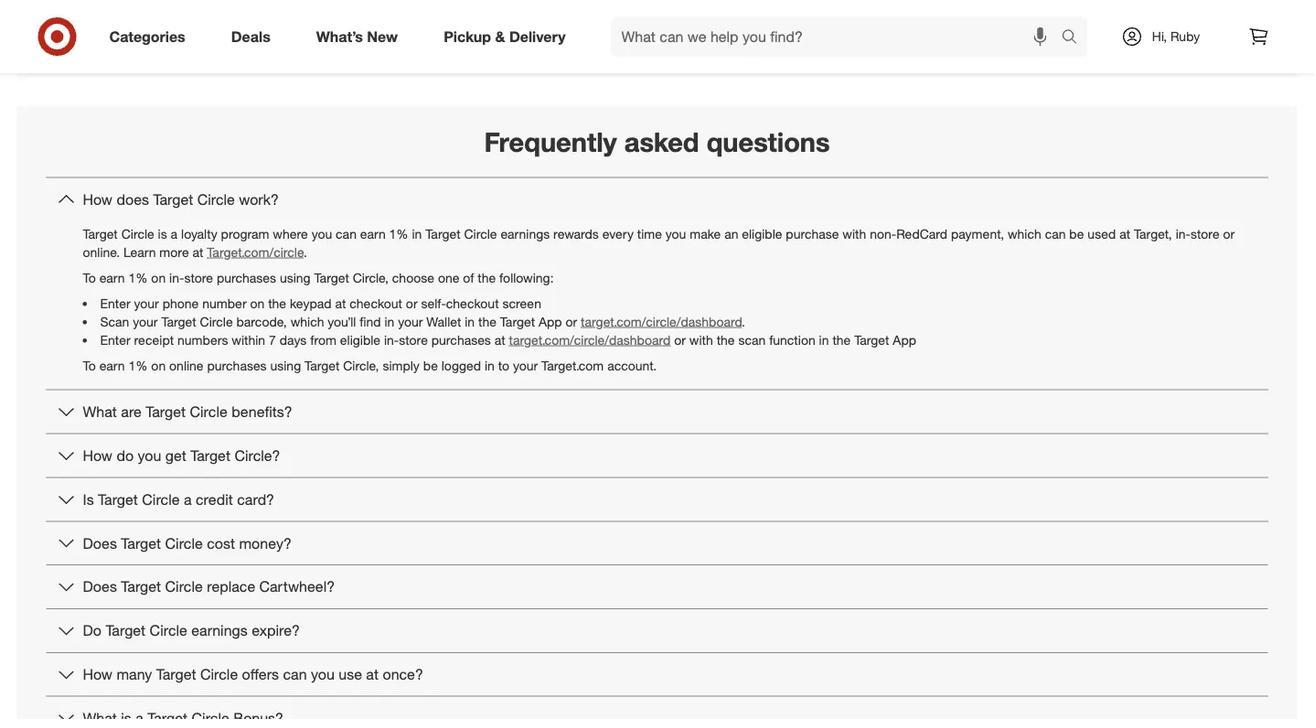 Task type: locate. For each thing, give the bounding box(es) containing it.
1 does from the top
[[83, 534, 117, 552]]

the right function
[[833, 332, 851, 348]]

1 vertical spatial app
[[893, 332, 917, 348]]

app
[[539, 314, 562, 330], [893, 332, 917, 348]]

1 vertical spatial on
[[250, 295, 265, 311]]

number
[[202, 295, 247, 311]]

function
[[770, 332, 816, 348]]

1 horizontal spatial in-
[[384, 332, 399, 348]]

target,
[[1135, 226, 1173, 242]]

to down online.
[[83, 270, 96, 286]]

0 vertical spatial earn
[[360, 226, 386, 242]]

how left many in the bottom of the page
[[83, 666, 113, 683]]

a inside target circle is a loyalty program where you can earn 1% in target circle earnings rewards every time you make an eligible purchase with non-redcard payment, which can be used at target, in-store or online. learn more at
[[171, 226, 178, 242]]

or left self-
[[406, 295, 418, 311]]

receipt
[[134, 332, 174, 348]]

store up simply
[[399, 332, 428, 348]]

0 vertical spatial app
[[539, 314, 562, 330]]

using up keypad
[[280, 270, 311, 286]]

earn down online.
[[99, 270, 125, 286]]

earnings inside target circle is a loyalty program where you can earn 1% in target circle earnings rewards every time you make an eligible purchase with non-redcard payment, which can be used at target, in-store or online. learn more at
[[501, 226, 550, 242]]

a for loyalty
[[171, 226, 178, 242]]

3 how from the top
[[83, 666, 113, 683]]

a left credit
[[184, 490, 192, 508]]

the
[[478, 270, 496, 286], [268, 295, 286, 311], [479, 314, 497, 330], [717, 332, 735, 348], [833, 332, 851, 348]]

2 checkout from the left
[[446, 295, 499, 311]]

eligible
[[740, 14, 786, 32], [742, 226, 783, 242], [340, 332, 381, 348]]

to for to earn 1% on online purchases using target circle, simply be logged in to your target.com account.
[[83, 357, 96, 373]]

purchases.
[[790, 14, 861, 32]]

enter up the scan
[[100, 295, 131, 311]]

using
[[280, 270, 311, 286], [270, 357, 301, 373]]

target up "is" on the top left
[[153, 191, 193, 208]]

store
[[1191, 226, 1220, 242], [184, 270, 213, 286], [399, 332, 428, 348]]

2 how from the top
[[83, 447, 113, 464]]

target.com/circle .
[[207, 244, 307, 260]]

target.com/circle/dashboard up the account.
[[581, 314, 742, 330]]

1 vertical spatial target.com/circle/dashboard link
[[509, 332, 671, 348]]

earnings left the and
[[492, 14, 548, 32]]

earnings up following:
[[501, 226, 550, 242]]

2 to from the top
[[83, 357, 96, 373]]

0 vertical spatial which
[[1008, 226, 1042, 242]]

circle, left choose
[[353, 270, 389, 286]]

you right 'do'
[[138, 447, 161, 464]]

or right target,
[[1224, 226, 1235, 242]]

a inside dropdown button
[[184, 490, 192, 508]]

target down screen
[[500, 314, 535, 330]]

0 vertical spatial store
[[1191, 226, 1220, 242]]

and
[[552, 14, 577, 32]]

0 horizontal spatial app
[[539, 314, 562, 330]]

1 horizontal spatial store
[[399, 332, 428, 348]]

purchases down within
[[207, 357, 267, 373]]

how for how does target circle work?
[[83, 191, 113, 208]]

from
[[310, 332, 337, 348]]

1% inside target circle is a loyalty program where you can earn 1% in target circle earnings rewards every time you make an eligible purchase with non-redcard payment, which can be used at target, in-store or online. learn more at
[[389, 226, 409, 242]]

checkout down of
[[446, 295, 499, 311]]

0 vertical spatial 1%
[[389, 226, 409, 242]]

2 vertical spatial store
[[399, 332, 428, 348]]

does inside dropdown button
[[83, 578, 117, 596]]

deals
[[231, 28, 271, 45]]

on for store
[[151, 270, 166, 286]]

pickup & delivery
[[444, 28, 566, 45]]

expire?
[[252, 622, 300, 640]]

with left the scan
[[690, 332, 714, 348]]

0 vertical spatial with
[[843, 226, 867, 242]]

1 vertical spatial purchases
[[432, 332, 491, 348]]

checkout up find
[[350, 295, 403, 311]]

what
[[83, 403, 117, 421]]

what's
[[316, 28, 363, 45]]

search
[[1054, 29, 1098, 47]]

target up keypad
[[314, 270, 349, 286]]

or inside target circle is a loyalty program where you can earn 1% in target circle earnings rewards every time you make an eligible purchase with non-redcard payment, which can be used at target, in-store or online. learn more at
[[1224, 226, 1235, 242]]

store up phone
[[184, 270, 213, 286]]

1 horizontal spatial checkout
[[446, 295, 499, 311]]

1 horizontal spatial with
[[843, 226, 867, 242]]

do
[[83, 622, 102, 640]]

2 horizontal spatial store
[[1191, 226, 1220, 242]]

1 vertical spatial earn
[[99, 270, 125, 286]]

2 vertical spatial in-
[[384, 332, 399, 348]]

target right many in the bottom of the page
[[156, 666, 196, 683]]

2 vertical spatial on
[[151, 357, 166, 373]]

target right is
[[98, 490, 138, 508]]

checkout
[[350, 295, 403, 311], [446, 295, 499, 311]]

which inside enter your phone number on the keypad at checkout or self-checkout screen scan your target circle barcode, which you'll find in your wallet in the target app or target.com/circle/dashboard . enter receipt numbers within 7 days from eligible in-store purchases at target.com/circle/dashboard or with the scan function in the target app
[[291, 314, 324, 330]]

eligible right "making"
[[740, 14, 786, 32]]

self-
[[421, 295, 446, 311]]

card?
[[237, 490, 275, 508]]

2 horizontal spatial in-
[[1176, 226, 1191, 242]]

on down 'receipt'
[[151, 357, 166, 373]]

1 vertical spatial which
[[291, 314, 324, 330]]

1 vertical spatial how
[[83, 447, 113, 464]]

to
[[83, 270, 96, 286], [83, 357, 96, 373]]

your right to
[[513, 357, 538, 373]]

with
[[843, 226, 867, 242], [690, 332, 714, 348]]

using down days
[[270, 357, 301, 373]]

1 vertical spatial circle,
[[343, 357, 379, 373]]

does for does target circle replace cartwheel?
[[83, 578, 117, 596]]

0 vertical spatial enter
[[100, 295, 131, 311]]

1 vertical spatial be
[[423, 357, 438, 373]]

earn down the scan
[[99, 357, 125, 373]]

1 horizontal spatial .
[[742, 314, 746, 330]]

online
[[169, 357, 204, 373]]

more
[[160, 244, 189, 260]]

2 vertical spatial purchases
[[207, 357, 267, 373]]

frequently
[[485, 126, 617, 158]]

how does target circle work?
[[83, 191, 279, 208]]

2 does from the top
[[83, 578, 117, 596]]

1 vertical spatial enter
[[100, 332, 131, 348]]

2 vertical spatial how
[[83, 666, 113, 683]]

1 vertical spatial store
[[184, 270, 213, 286]]

target inside dropdown button
[[146, 403, 186, 421]]

in- inside target circle is a loyalty program where you can earn 1% in target circle earnings rewards every time you make an eligible purchase with non-redcard payment, which can be used at target, in-store or online. learn more at
[[1176, 226, 1191, 242]]

target down phone
[[161, 314, 196, 330]]

cost
[[207, 534, 235, 552]]

circle left the offers
[[200, 666, 238, 683]]

1 to from the top
[[83, 270, 96, 286]]

in- down more
[[169, 270, 184, 286]]

how do you get target circle? button
[[46, 434, 1269, 477]]

0 horizontal spatial checkout
[[350, 295, 403, 311]]

circle inside does target circle replace cartwheel? dropdown button
[[165, 578, 203, 596]]

frequently asked questions
[[485, 126, 830, 158]]

you right time
[[666, 226, 687, 242]]

1% down the 'learn'
[[128, 270, 148, 286]]

on inside enter your phone number on the keypad at checkout or self-checkout screen scan your target circle barcode, which you'll find in your wallet in the target app or target.com/circle/dashboard . enter receipt numbers within 7 days from eligible in-store purchases at target.com/circle/dashboard or with the scan function in the target app
[[250, 295, 265, 311]]

in- right target,
[[1176, 226, 1191, 242]]

how left does
[[83, 191, 113, 208]]

0 vertical spatial target.com/circle/dashboard
[[581, 314, 742, 330]]

2 vertical spatial earn
[[99, 357, 125, 373]]

be right simply
[[423, 357, 438, 373]]

earn up to earn 1% on in-store purchases using target circle, choose one of the following:
[[360, 226, 386, 242]]

in right function
[[820, 332, 829, 348]]

target inside dropdown button
[[121, 534, 161, 552]]

2 horizontal spatial can
[[1046, 226, 1066, 242]]

0 vertical spatial on
[[151, 270, 166, 286]]

circle inside enter your phone number on the keypad at checkout or self-checkout screen scan your target circle barcode, which you'll find in your wallet in the target app or target.com/circle/dashboard . enter receipt numbers within 7 days from eligible in-store purchases at target.com/circle/dashboard or with the scan function in the target app
[[200, 314, 233, 330]]

numbers
[[178, 332, 228, 348]]

how
[[83, 191, 113, 208], [83, 447, 113, 464], [83, 666, 113, 683]]

enter
[[100, 295, 131, 311], [100, 332, 131, 348]]

with left non- on the right of the page
[[843, 226, 867, 242]]

1 vertical spatial with
[[690, 332, 714, 348]]

a right "is" on the top left
[[171, 226, 178, 242]]

target down from
[[305, 357, 340, 373]]

a
[[171, 226, 178, 242], [184, 490, 192, 508]]

target
[[153, 191, 193, 208], [83, 226, 118, 242], [426, 226, 461, 242], [314, 270, 349, 286], [161, 314, 196, 330], [500, 314, 535, 330], [855, 332, 890, 348], [305, 357, 340, 373], [146, 403, 186, 421], [191, 447, 231, 464], [98, 490, 138, 508], [121, 534, 161, 552], [121, 578, 161, 596], [106, 622, 146, 640], [156, 666, 196, 683]]

logged
[[442, 357, 481, 373]]

1 vertical spatial 1%
[[128, 270, 148, 286]]

. down 'where'
[[304, 244, 307, 260]]

. up the scan
[[742, 314, 746, 330]]

0 horizontal spatial store
[[184, 270, 213, 286]]

which down keypad
[[291, 314, 324, 330]]

circle inside how many target circle offers can you use at once? dropdown button
[[200, 666, 238, 683]]

on for purchases
[[151, 357, 166, 373]]

target down is target circle a credit card?
[[121, 534, 161, 552]]

store right target,
[[1191, 226, 1220, 242]]

enter your phone number on the keypad at checkout or self-checkout screen scan your target circle barcode, which you'll find in your wallet in the target app or target.com/circle/dashboard . enter receipt numbers within 7 days from eligible in-store purchases at target.com/circle/dashboard or with the scan function in the target app
[[100, 295, 917, 348]]

0 vertical spatial how
[[83, 191, 113, 208]]

0 vertical spatial a
[[171, 226, 178, 242]]

at inside dropdown button
[[366, 666, 379, 683]]

1 vertical spatial eligible
[[742, 226, 783, 242]]

1 vertical spatial using
[[270, 357, 301, 373]]

circle up many in the bottom of the page
[[150, 622, 187, 640]]

your
[[134, 295, 159, 311], [133, 314, 158, 330], [398, 314, 423, 330], [513, 357, 538, 373]]

can up to earn 1% on in-store purchases using target circle, choose one of the following:
[[336, 226, 357, 242]]

1 horizontal spatial which
[[1008, 226, 1042, 242]]

0 vertical spatial eligible
[[740, 14, 786, 32]]

scan
[[100, 314, 129, 330]]

0 vertical spatial target.com/circle/dashboard link
[[581, 314, 742, 330]]

purchases down wallet
[[432, 332, 491, 348]]

phone
[[163, 295, 199, 311]]

where
[[273, 226, 308, 242]]

does up do
[[83, 578, 117, 596]]

circle down number
[[200, 314, 233, 330]]

you
[[312, 226, 332, 242], [666, 226, 687, 242], [138, 447, 161, 464], [311, 666, 335, 683]]

0 horizontal spatial with
[[690, 332, 714, 348]]

1 vertical spatial earnings
[[501, 226, 550, 242]]

the right of
[[478, 270, 496, 286]]

target.com/circle/dashboard link up the account.
[[581, 314, 742, 330]]

eligible right "an"
[[742, 226, 783, 242]]

circle
[[197, 191, 235, 208], [121, 226, 154, 242], [464, 226, 497, 242], [200, 314, 233, 330], [190, 403, 228, 421], [142, 490, 180, 508], [165, 534, 203, 552], [165, 578, 203, 596], [150, 622, 187, 640], [200, 666, 238, 683]]

earnings inside dropdown button
[[191, 622, 248, 640]]

1% up choose
[[389, 226, 409, 242]]

you'll
[[328, 314, 356, 330]]

1 vertical spatial to
[[83, 357, 96, 373]]

at right use
[[366, 666, 379, 683]]

every
[[603, 226, 634, 242]]

circle left cost
[[165, 534, 203, 552]]

0 vertical spatial in-
[[1176, 226, 1191, 242]]

2 vertical spatial eligible
[[340, 332, 381, 348]]

1 vertical spatial does
[[83, 578, 117, 596]]

learn
[[124, 244, 156, 260]]

on down more
[[151, 270, 166, 286]]

eligible inside enter your phone number on the keypad at checkout or self-checkout screen scan your target circle barcode, which you'll find in your wallet in the target app or target.com/circle/dashboard . enter receipt numbers within 7 days from eligible in-store purchases at target.com/circle/dashboard or with the scan function in the target app
[[340, 332, 381, 348]]

1 vertical spatial a
[[184, 490, 192, 508]]

2 enter from the top
[[100, 332, 131, 348]]

is target circle a credit card?
[[83, 490, 275, 508]]

does inside dropdown button
[[83, 534, 117, 552]]

eligible down find
[[340, 332, 381, 348]]

2 vertical spatial 1%
[[128, 357, 148, 373]]

. inside enter your phone number on the keypad at checkout or self-checkout screen scan your target circle barcode, which you'll find in your wallet in the target app or target.com/circle/dashboard . enter receipt numbers within 7 days from eligible in-store purchases at target.com/circle/dashboard or with the scan function in the target app
[[742, 314, 746, 330]]

0 horizontal spatial .
[[304, 244, 307, 260]]

circle inside do target circle earnings expire? dropdown button
[[150, 622, 187, 640]]

circle inside how does target circle work? dropdown button
[[197, 191, 235, 208]]

circle down get at the bottom
[[142, 490, 180, 508]]

0 vertical spatial be
[[1070, 226, 1085, 242]]

1% for to earn 1% on online purchases using target circle, simply be logged in to your target.com account.
[[128, 357, 148, 373]]

at right used at the right top of the page
[[1120, 226, 1131, 242]]

1 vertical spatial target.com/circle/dashboard
[[509, 332, 671, 348]]

target.com/circle/dashboard
[[581, 314, 742, 330], [509, 332, 671, 348]]

is target circle a credit card? button
[[46, 478, 1269, 521]]

target up one
[[426, 226, 461, 242]]

0 horizontal spatial a
[[171, 226, 178, 242]]

enter down the scan
[[100, 332, 131, 348]]

0 horizontal spatial in-
[[169, 270, 184, 286]]

1% down 'receipt'
[[128, 357, 148, 373]]

purchases down target.com/circle "link"
[[217, 270, 276, 286]]

1 horizontal spatial a
[[184, 490, 192, 508]]

circle, left simply
[[343, 357, 379, 373]]

does
[[83, 534, 117, 552], [83, 578, 117, 596]]

to up what
[[83, 357, 96, 373]]

circle down does target circle cost money?
[[165, 578, 203, 596]]

in up choose
[[412, 226, 422, 242]]

circle up loyalty
[[197, 191, 235, 208]]

do
[[117, 447, 134, 464]]

2 vertical spatial earnings
[[191, 622, 248, 640]]

1 vertical spatial .
[[742, 314, 746, 330]]

circle,
[[353, 270, 389, 286], [343, 357, 379, 373]]

purchases inside enter your phone number on the keypad at checkout or self-checkout screen scan your target circle barcode, which you'll find in your wallet in the target app or target.com/circle/dashboard . enter receipt numbers within 7 days from eligible in-store purchases at target.com/circle/dashboard or with the scan function in the target app
[[432, 332, 491, 348]]

within
[[232, 332, 265, 348]]

1 horizontal spatial be
[[1070, 226, 1085, 242]]

be
[[1070, 226, 1085, 242], [423, 357, 438, 373]]

0 horizontal spatial can
[[283, 666, 307, 683]]

0 vertical spatial to
[[83, 270, 96, 286]]

which right payment,
[[1008, 226, 1042, 242]]

earnings down does target circle replace cartwheel?
[[191, 622, 248, 640]]

are
[[121, 403, 142, 421]]

1 how from the top
[[83, 191, 113, 208]]

can right the offers
[[283, 666, 307, 683]]

1 horizontal spatial app
[[893, 332, 917, 348]]

on
[[151, 270, 166, 286], [250, 295, 265, 311], [151, 357, 166, 373]]

circle up the 'learn'
[[121, 226, 154, 242]]

circle down online
[[190, 403, 228, 421]]

in
[[412, 226, 422, 242], [385, 314, 395, 330], [465, 314, 475, 330], [820, 332, 829, 348], [485, 357, 495, 373]]

target right the are
[[146, 403, 186, 421]]

in right find
[[385, 314, 395, 330]]

0 vertical spatial circle,
[[353, 270, 389, 286]]

be inside target circle is a loyalty program where you can earn 1% in target circle earnings rewards every time you make an eligible purchase with non-redcard payment, which can be used at target, in-store or online. learn more at
[[1070, 226, 1085, 242]]

does down is
[[83, 534, 117, 552]]

in inside target circle is a loyalty program where you can earn 1% in target circle earnings rewards every time you make an eligible purchase with non-redcard payment, which can be used at target, in-store or online. learn more at
[[412, 226, 422, 242]]

or left the scan
[[675, 332, 686, 348]]

how does target circle work? button
[[46, 178, 1269, 221]]

target.com/circle/dashboard up target.com
[[509, 332, 671, 348]]

0 vertical spatial does
[[83, 534, 117, 552]]

be left used at the right top of the page
[[1070, 226, 1085, 242]]

on up barcode,
[[250, 295, 265, 311]]

the up barcode,
[[268, 295, 286, 311]]

a for credit
[[184, 490, 192, 508]]

making
[[688, 14, 736, 32]]

at down loyalty
[[193, 244, 204, 260]]

purchases
[[217, 270, 276, 286], [432, 332, 491, 348], [207, 357, 267, 373]]

what are target circle benefits?
[[83, 403, 293, 421]]

at up to
[[495, 332, 506, 348]]

scan
[[739, 332, 766, 348]]

redcard
[[897, 226, 948, 242]]

0 horizontal spatial which
[[291, 314, 324, 330]]



Task type: vqa. For each thing, say whether or not it's contained in the screenshot.
AFTER
yes



Task type: describe. For each thing, give the bounding box(es) containing it.
keypad
[[290, 295, 332, 311]]

search button
[[1054, 16, 1098, 60]]

1 checkout from the left
[[350, 295, 403, 311]]

your down self-
[[398, 314, 423, 330]]

target.com/circle link
[[207, 244, 304, 260]]

do target circle earnings expire? button
[[46, 609, 1269, 652]]

circle inside is target circle a credit card? dropdown button
[[142, 490, 180, 508]]

0 vertical spatial using
[[280, 270, 311, 286]]

What can we help you find? suggestions appear below search field
[[611, 16, 1066, 57]]

target.com/circle/dashboard link for or with the scan function in the target app
[[509, 332, 671, 348]]

categories
[[109, 28, 185, 45]]

many
[[117, 666, 152, 683]]

following:
[[500, 270, 554, 286]]

barcode,
[[237, 314, 287, 330]]

does target circle cost money?
[[83, 534, 292, 552]]

with inside enter your phone number on the keypad at checkout or self-checkout screen scan your target circle barcode, which you'll find in your wallet in the target app or target.com/circle/dashboard . enter receipt numbers within 7 days from eligible in-store purchases at target.com/circle/dashboard or with the scan function in the target app
[[690, 332, 714, 348]]

hi,
[[1153, 28, 1168, 44]]

track earnings and votes here after making eligible purchases.
[[454, 14, 861, 32]]

to earn 1% on in-store purchases using target circle, choose one of the following:
[[83, 270, 554, 286]]

benefits?
[[232, 403, 293, 421]]

1% for to earn 1% on in-store purchases using target circle, choose one of the following:
[[128, 270, 148, 286]]

wallet
[[427, 314, 461, 330]]

does target circle cost money? button
[[46, 522, 1269, 565]]

you right 'where'
[[312, 226, 332, 242]]

track
[[454, 14, 488, 32]]

how for how many target circle offers can you use at once?
[[83, 666, 113, 683]]

earn inside target circle is a loyalty program where you can earn 1% in target circle earnings rewards every time you make an eligible purchase with non-redcard payment, which can be used at target, in-store or online. learn more at
[[360, 226, 386, 242]]

how many target circle offers can you use at once? button
[[46, 653, 1269, 696]]

0 horizontal spatial be
[[423, 357, 438, 373]]

money?
[[239, 534, 292, 552]]

to for to earn 1% on in-store purchases using target circle, choose one of the following:
[[83, 270, 96, 286]]

store inside enter your phone number on the keypad at checkout or self-checkout screen scan your target circle barcode, which you'll find in your wallet in the target app or target.com/circle/dashboard . enter receipt numbers within 7 days from eligible in-store purchases at target.com/circle/dashboard or with the scan function in the target app
[[399, 332, 428, 348]]

circle inside what are target circle benefits? dropdown button
[[190, 403, 228, 421]]

credit
[[196, 490, 233, 508]]

target.com/circle
[[207, 244, 304, 260]]

what's new link
[[301, 16, 421, 57]]

screen
[[503, 295, 542, 311]]

which inside target circle is a loyalty program where you can earn 1% in target circle earnings rewards every time you make an eligible purchase with non-redcard payment, which can be used at target, in-store or online. learn more at
[[1008, 226, 1042, 242]]

is
[[158, 226, 167, 242]]

can inside dropdown button
[[283, 666, 307, 683]]

questions
[[707, 126, 830, 158]]

used
[[1088, 226, 1117, 242]]

does for does target circle cost money?
[[83, 534, 117, 552]]

categories link
[[94, 16, 208, 57]]

target right get at the bottom
[[191, 447, 231, 464]]

time
[[638, 226, 662, 242]]

0 vertical spatial earnings
[[492, 14, 548, 32]]

does target circle replace cartwheel? button
[[46, 566, 1269, 608]]

circle?
[[235, 447, 280, 464]]

votes
[[581, 14, 616, 32]]

days
[[280, 332, 307, 348]]

program
[[221, 226, 269, 242]]

cartwheel?
[[260, 578, 335, 596]]

hi, ruby
[[1153, 28, 1201, 44]]

target up online.
[[83, 226, 118, 242]]

ruby
[[1171, 28, 1201, 44]]

non-
[[870, 226, 897, 242]]

target down does target circle cost money?
[[121, 578, 161, 596]]

target right do
[[106, 622, 146, 640]]

0 vertical spatial purchases
[[217, 270, 276, 286]]

0 vertical spatial .
[[304, 244, 307, 260]]

7
[[269, 332, 276, 348]]

the right wallet
[[479, 314, 497, 330]]

choose
[[392, 270, 435, 286]]

your left phone
[[134, 295, 159, 311]]

how for how do you get target circle?
[[83, 447, 113, 464]]

the left the scan
[[717, 332, 735, 348]]

store inside target circle is a loyalty program where you can earn 1% in target circle earnings rewards every time you make an eligible purchase with non-redcard payment, which can be used at target, in-store or online. learn more at
[[1191, 226, 1220, 242]]

1 horizontal spatial can
[[336, 226, 357, 242]]

an
[[725, 226, 739, 242]]

at up you'll
[[335, 295, 346, 311]]

does target circle replace cartwheel?
[[83, 578, 335, 596]]

1 vertical spatial in-
[[169, 270, 184, 286]]

target right function
[[855, 332, 890, 348]]

how many target circle offers can you use at once?
[[83, 666, 423, 683]]

to
[[498, 357, 510, 373]]

your up 'receipt'
[[133, 314, 158, 330]]

asked
[[625, 126, 700, 158]]

account.
[[608, 357, 657, 373]]

replace
[[207, 578, 255, 596]]

in- inside enter your phone number on the keypad at checkout or self-checkout screen scan your target circle barcode, which you'll find in your wallet in the target app or target.com/circle/dashboard . enter receipt numbers within 7 days from eligible in-store purchases at target.com/circle/dashboard or with the scan function in the target app
[[384, 332, 399, 348]]

pickup
[[444, 28, 491, 45]]

is
[[83, 490, 94, 508]]

in left to
[[485, 357, 495, 373]]

1 enter from the top
[[100, 295, 131, 311]]

circle inside the does target circle cost money? dropdown button
[[165, 534, 203, 552]]

once?
[[383, 666, 423, 683]]

work?
[[239, 191, 279, 208]]

earn for to earn 1% on online purchases using target circle, simply be logged in to your target.com account.
[[99, 357, 125, 373]]

payment,
[[952, 226, 1005, 242]]

target.com/circle/dashboard link for .
[[581, 314, 742, 330]]

delivery
[[510, 28, 566, 45]]

earn for to earn 1% on in-store purchases using target circle, choose one of the following:
[[99, 270, 125, 286]]

of
[[463, 270, 474, 286]]

target circle is a loyalty program where you can earn 1% in target circle earnings rewards every time you make an eligible purchase with non-redcard payment, which can be used at target, in-store or online. learn more at
[[83, 226, 1235, 260]]

you left use
[[311, 666, 335, 683]]

with inside target circle is a loyalty program where you can earn 1% in target circle earnings rewards every time you make an eligible purchase with non-redcard payment, which can be used at target, in-store or online. learn more at
[[843, 226, 867, 242]]

new
[[367, 28, 398, 45]]

get
[[165, 447, 186, 464]]

circle up of
[[464, 226, 497, 242]]

rewards
[[554, 226, 599, 242]]

purchase
[[786, 226, 840, 242]]

offers
[[242, 666, 279, 683]]

what are target circle benefits? button
[[46, 390, 1269, 433]]

&
[[495, 28, 506, 45]]

make
[[690, 226, 721, 242]]

here
[[620, 14, 650, 32]]

or up target.com
[[566, 314, 578, 330]]

one
[[438, 270, 460, 286]]

use
[[339, 666, 362, 683]]

loyalty
[[181, 226, 218, 242]]

eligible inside target circle is a loyalty program where you can earn 1% in target circle earnings rewards every time you make an eligible purchase with non-redcard payment, which can be used at target, in-store or online. learn more at
[[742, 226, 783, 242]]

in right wallet
[[465, 314, 475, 330]]

online.
[[83, 244, 120, 260]]



